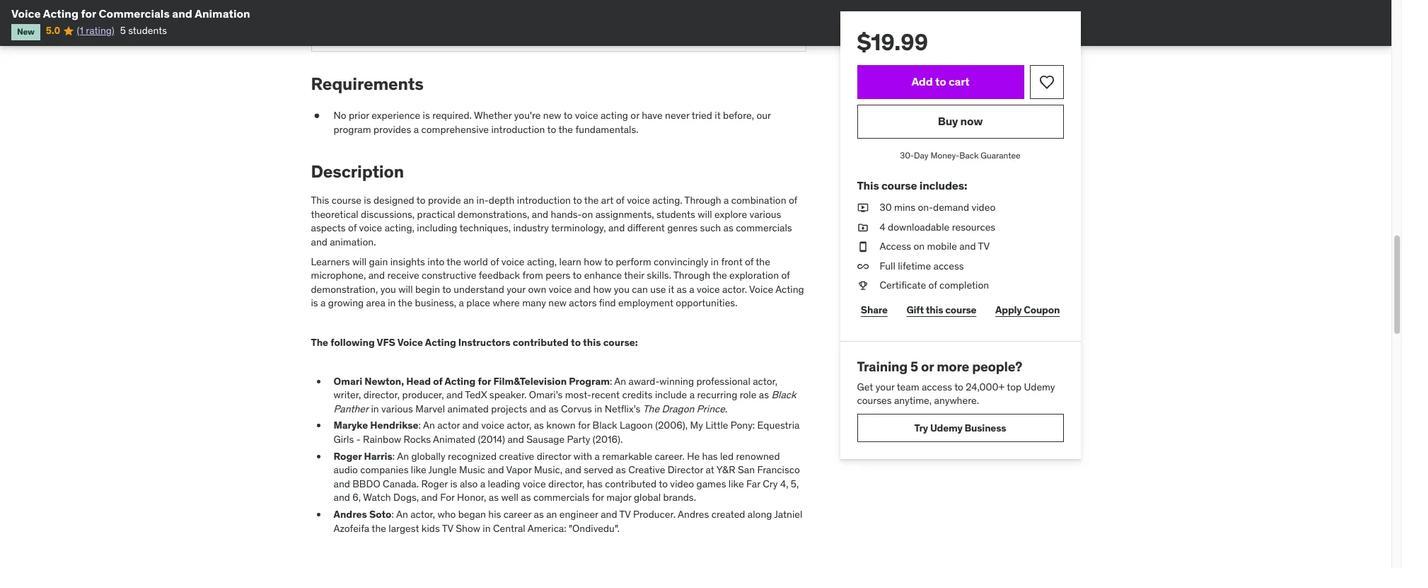 Task type: describe. For each thing, give the bounding box(es) containing it.
vapor
[[506, 464, 532, 476]]

a right also on the left bottom of the page
[[480, 477, 485, 490]]

depth
[[489, 194, 515, 207]]

began
[[458, 508, 486, 521]]

an for globally
[[397, 450, 409, 462]]

constructive
[[422, 269, 476, 282]]

1 andres from the left
[[334, 508, 367, 521]]

new inside no prior experience is required. whether you're new to voice acting or have never tried it before, our program provides a comprehensive introduction to the fundamentals.
[[543, 109, 561, 122]]

newton,
[[365, 375, 404, 387]]

and left for
[[421, 491, 438, 504]]

rocks
[[404, 433, 431, 446]]

in left front on the right of the page
[[711, 255, 719, 268]]

1 vertical spatial acting,
[[527, 255, 557, 268]]

0 horizontal spatial the
[[311, 336, 328, 348]]

: an award-winning professional actor, writer, director, producer, and tedx speaker. omari's most-recent credits include a recurring role as
[[334, 375, 778, 401]]

30-day money-back guarantee
[[900, 150, 1021, 161]]

4,
[[780, 477, 788, 490]]

commercials inside the : an globally recognized creative director with a remarkable career. he has led renowned audio companies like jungle music and vapor music, and served as creative director at y&r san francisco and bbdo canada. roger is also a leading voice director, has contributed to video games like far cry 4, 5, and 6, watch dogs, and for honor, as well as commercials for major global brands.
[[533, 491, 590, 504]]

rainbow
[[363, 433, 401, 446]]

use
[[650, 283, 666, 296]]

description
[[311, 161, 404, 183]]

more
[[937, 358, 969, 375]]

access inside training 5 or more people? get your team access to 24,000+ top udemy courses anytime, anywhere.
[[922, 380, 952, 393]]

your inside training 5 or more people? get your team access to 24,000+ top udemy courses anytime, anywhere.
[[876, 380, 895, 393]]

music,
[[534, 464, 563, 476]]

a left growing
[[321, 297, 326, 309]]

into
[[428, 255, 444, 268]]

it inside this course is designed to provide an in-depth introduction to the art of voice acting. through a combination of theoretical discussions, practical demonstrations, and hands-on assignments, students will explore various aspects of voice acting, including techniques, industry terminology, and different genres such as commercials and animation. learners will gain insights into the world of voice acting, learn how to perform convincingly in front of the microphone, and receive constructive feedback from peers to enhance their skills. through the exploration of demonstration, you will begin to understand your own voice and how you can use it as a voice actor. voice acting is a growing area in the business, a place where many new actors find employment opportunities.
[[668, 283, 674, 296]]

in right the area
[[388, 297, 396, 309]]

you're
[[514, 109, 541, 122]]

front
[[721, 255, 743, 268]]

producer.
[[633, 508, 676, 521]]

canada.
[[383, 477, 419, 490]]

no
[[334, 109, 346, 122]]

of up the feedback
[[490, 255, 499, 268]]

little
[[706, 419, 728, 432]]

to down actors
[[571, 336, 581, 348]]

the down front on the right of the page
[[713, 269, 727, 282]]

xsmall image for access
[[857, 240, 868, 254]]

actor, inside : an actor, who began his career as an engineer and tv producer. andres created along jatniel azofeifa the largest kids tv show in central america: "ondivedu".
[[410, 508, 435, 521]]

anywhere.
[[934, 394, 979, 407]]

to inside button
[[935, 75, 946, 89]]

animation
[[195, 6, 250, 21]]

4
[[880, 220, 886, 233]]

0 horizontal spatial students
[[128, 24, 167, 37]]

1 horizontal spatial this
[[926, 303, 943, 316]]

a up explore
[[724, 194, 729, 207]]

the inside : an actor, who began his career as an engineer and tv producer. andres created along jatniel azofeifa the largest kids tv show in central america: "ondivedu".
[[372, 522, 386, 535]]

black inside : an actor and voice actor, as known for black lagoon (2006), my little pony: equestria girls - rainbow rocks animated (2014) and sausage party (2016).
[[593, 419, 617, 432]]

xsmall image for no
[[311, 109, 322, 123]]

and down with
[[565, 464, 581, 476]]

creative
[[499, 450, 534, 462]]

to up practical
[[417, 194, 426, 207]]

to left fundamentals.
[[547, 123, 556, 136]]

30
[[880, 201, 892, 214]]

an inside : an actor, who began his career as an engineer and tv producer. andres created along jatniel azofeifa the largest kids tv show in central america: "ondivedu".
[[546, 508, 557, 521]]

and down aspects
[[311, 236, 327, 248]]

and up "industry"
[[532, 208, 548, 221]]

audio
[[334, 464, 358, 476]]

voice inside : an actor and voice actor, as known for black lagoon (2006), my little pony: equestria girls - rainbow rocks animated (2014) and sausage party (2016).
[[481, 419, 505, 432]]

lifetime
[[898, 259, 931, 272]]

such
[[700, 222, 721, 234]]

to up hands- at left top
[[573, 194, 582, 207]]

an for actor
[[423, 419, 435, 432]]

and inside : an actor, who began his career as an engineer and tv producer. andres created along jatniel azofeifa the largest kids tv show in central america: "ondivedu".
[[601, 508, 617, 521]]

along
[[748, 508, 772, 521]]

in various marvel animated projects and as corvus in netflix's the dragon prince .
[[369, 402, 727, 415]]

for inside the : an globally recognized creative director with a remarkable career. he has led renowned audio companies like jungle music and vapor music, and served as creative director at y&r san francisco and bbdo canada. roger is also a leading voice director, has contributed to video games like far cry 4, 5, and 6, watch dogs, and for honor, as well as commercials for major global brands.
[[592, 491, 604, 504]]

begin
[[415, 283, 440, 296]]

brands.
[[663, 491, 696, 504]]

cry
[[763, 477, 778, 490]]

perform
[[616, 255, 651, 268]]

and up leading at left
[[488, 464, 504, 476]]

and down the omari's
[[530, 402, 546, 415]]

to down constructive
[[442, 283, 451, 296]]

add to cart button
[[857, 65, 1024, 99]]

in down recent
[[594, 402, 602, 415]]

2 you from the left
[[614, 283, 630, 296]]

also
[[460, 477, 478, 490]]

as inside : an actor and voice actor, as known for black lagoon (2006), my little pony: equestria girls - rainbow rocks animated (2014) and sausage party (2016).
[[534, 419, 544, 432]]

1 horizontal spatial tv
[[619, 508, 631, 521]]

1 vertical spatial udemy
[[930, 421, 963, 434]]

an inside this course is designed to provide an in-depth introduction to the art of voice acting. through a combination of theoretical discussions, practical demonstrations, and hands-on assignments, students will explore various aspects of voice acting, including techniques, industry terminology, and different genres such as commercials and animation. learners will gain insights into the world of voice acting, learn how to perform convincingly in front of the microphone, and receive constructive feedback from peers to enhance their skills. through the exploration of demonstration, you will begin to understand your own voice and how you can use it as a voice actor. voice acting is a growing area in the business, a place where many new actors find employment opportunities.
[[463, 194, 474, 207]]

of right combination
[[789, 194, 797, 207]]

to right you're
[[564, 109, 573, 122]]

as down the omari's
[[549, 402, 559, 415]]

2 horizontal spatial course
[[945, 303, 977, 316]]

soto
[[369, 508, 392, 521]]

2 horizontal spatial tv
[[978, 240, 990, 253]]

(2016).
[[593, 433, 623, 446]]

udemy inside training 5 or more people? get your team access to 24,000+ top udemy courses anytime, anywhere.
[[1024, 380, 1055, 393]]

gift this course link
[[903, 296, 980, 324]]

the inside no prior experience is required. whether you're new to voice acting or have never tried it before, our program provides a comprehensive introduction to the fundamentals.
[[559, 123, 573, 136]]

and down assignments,
[[608, 222, 625, 234]]

voice down peers
[[549, 283, 572, 296]]

commercials
[[99, 6, 170, 21]]

recent
[[591, 389, 620, 401]]

genres
[[667, 222, 698, 234]]

a up served
[[595, 450, 600, 462]]

equestria
[[757, 419, 800, 432]]

a up opportunities.
[[689, 283, 694, 296]]

(2014)
[[478, 433, 505, 446]]

role
[[740, 389, 757, 401]]

practical
[[417, 208, 455, 221]]

buy now button
[[857, 105, 1064, 139]]

1 horizontal spatial video
[[972, 201, 996, 214]]

insights
[[390, 255, 425, 268]]

and down gain
[[368, 269, 385, 282]]

$19.99
[[857, 28, 928, 57]]

and inside : an award-winning professional actor, writer, director, producer, and tedx speaker. omari's most-recent credits include a recurring role as
[[446, 389, 463, 401]]

as down explore
[[723, 222, 734, 234]]

for up tedx
[[478, 375, 491, 387]]

xsmall image for certificate
[[857, 279, 868, 293]]

0 horizontal spatial voice
[[11, 6, 41, 21]]

understand
[[454, 283, 504, 296]]

and down animated
[[462, 419, 479, 432]]

a inside : an award-winning professional actor, writer, director, producer, and tedx speaker. omari's most-recent credits include a recurring role as
[[690, 389, 695, 401]]

voice inside this course is designed to provide an in-depth introduction to the art of voice acting. through a combination of theoretical discussions, practical demonstrations, and hands-on assignments, students will explore various aspects of voice acting, including techniques, industry terminology, and different genres such as commercials and animation. learners will gain insights into the world of voice acting, learn how to perform convincingly in front of the microphone, and receive constructive feedback from peers to enhance their skills. through the exploration of demonstration, you will begin to understand your own voice and how you can use it as a voice actor. voice acting is a growing area in the business, a place where many new actors find employment opportunities.
[[749, 283, 773, 296]]

the down receive
[[398, 297, 413, 309]]

0 vertical spatial how
[[584, 255, 602, 268]]

0 vertical spatial roger
[[334, 450, 362, 462]]

globally
[[411, 450, 445, 462]]

winning
[[660, 375, 694, 387]]

2 horizontal spatial will
[[698, 208, 712, 221]]

the left art on the left
[[584, 194, 599, 207]]

lagoon
[[620, 419, 653, 432]]

course for is
[[332, 194, 362, 207]]

0 horizontal spatial has
[[587, 477, 603, 490]]

actor, for voice
[[507, 419, 532, 432]]

(1
[[77, 24, 83, 37]]

1 horizontal spatial voice
[[397, 336, 423, 348]]

andres inside : an actor, who began his career as an engineer and tv producer. andres created along jatniel azofeifa the largest kids tv show in central america: "ondivedu".
[[678, 508, 709, 521]]

0 vertical spatial acting,
[[385, 222, 415, 234]]

1 vertical spatial like
[[729, 477, 744, 490]]

and left animation
[[172, 6, 192, 21]]

is up "discussions,"
[[364, 194, 371, 207]]

the up constructive
[[447, 255, 461, 268]]

24,000+
[[966, 380, 1005, 393]]

6,
[[352, 491, 361, 504]]

pony:
[[731, 419, 755, 432]]

of up animation.
[[348, 222, 357, 234]]

area
[[366, 297, 385, 309]]

an for award-
[[614, 375, 626, 387]]

acting up 5.0
[[43, 6, 79, 21]]

for up "(1 rating)"
[[81, 6, 96, 21]]

learn
[[559, 255, 582, 268]]

acting.
[[653, 194, 682, 207]]

panther
[[334, 402, 369, 415]]

is inside no prior experience is required. whether you're new to voice acting or have never tried it before, our program provides a comprehensive introduction to the fundamentals.
[[423, 109, 430, 122]]

led
[[720, 450, 734, 462]]

courses
[[857, 394, 892, 407]]

and left "6,"
[[334, 491, 350, 504]]

engineer
[[559, 508, 598, 521]]

many
[[522, 297, 546, 309]]

video inside the : an globally recognized creative director with a remarkable career. he has led renowned audio companies like jungle music and vapor music, and served as creative director at y&r san francisco and bbdo canada. roger is also a leading voice director, has contributed to video games like far cry 4, 5, and 6, watch dogs, and for honor, as well as commercials for major global brands.
[[670, 477, 694, 490]]

voice down "discussions,"
[[359, 222, 382, 234]]

1 horizontal spatial has
[[702, 450, 718, 462]]

he
[[687, 450, 700, 462]]

of down 'full lifetime access'
[[929, 279, 937, 292]]

add to cart
[[912, 75, 970, 89]]

this for this course is designed to provide an in-depth introduction to the art of voice acting. through a combination of theoretical discussions, practical demonstrations, and hands-on assignments, students will explore various aspects of voice acting, including techniques, industry terminology, and different genres such as commercials and animation. learners will gain insights into the world of voice acting, learn how to perform convincingly in front of the microphone, and receive constructive feedback from peers to enhance their skills. through the exploration of demonstration, you will begin to understand your own voice and how you can use it as a voice actor. voice acting is a growing area in the business, a place where many new actors find employment opportunities.
[[311, 194, 329, 207]]

of right the head
[[433, 375, 443, 387]]

actor
[[437, 419, 460, 432]]

the up exploration
[[756, 255, 770, 268]]

it inside no prior experience is required. whether you're new to voice acting or have never tried it before, our program provides a comprehensive introduction to the fundamentals.
[[715, 109, 721, 122]]

or inside training 5 or more people? get your team access to 24,000+ top udemy courses anytime, anywhere.
[[921, 358, 934, 375]]

acting down business,
[[425, 336, 456, 348]]

harris
[[364, 450, 392, 462]]

(2006),
[[655, 419, 688, 432]]

2 vertical spatial will
[[398, 283, 413, 296]]

and down resources
[[960, 240, 976, 253]]

and up actors
[[574, 283, 591, 296]]

to up enhance
[[604, 255, 613, 268]]

: an actor and voice actor, as known for black lagoon (2006), my little pony: equestria girls - rainbow rocks animated (2014) and sausage party (2016).
[[334, 419, 800, 446]]

0 vertical spatial contributed
[[513, 336, 569, 348]]

own
[[528, 283, 546, 296]]

new inside this course is designed to provide an in-depth introduction to the art of voice acting. through a combination of theoretical discussions, practical demonstrations, and hands-on assignments, students will explore various aspects of voice acting, including techniques, industry terminology, and different genres such as commercials and animation. learners will gain insights into the world of voice acting, learn how to perform convincingly in front of the microphone, and receive constructive feedback from peers to enhance their skills. through the exploration of demonstration, you will begin to understand your own voice and how you can use it as a voice actor. voice acting is a growing area in the business, a place where many new actors find employment opportunities.
[[548, 297, 567, 309]]

before,
[[723, 109, 754, 122]]

business
[[965, 421, 1006, 434]]

to inside training 5 or more people? get your team access to 24,000+ top udemy courses anytime, anywhere.
[[955, 380, 964, 393]]

: for roger harris
[[392, 450, 395, 462]]

full lifetime access
[[880, 259, 964, 272]]

maryke hendrikse
[[334, 419, 419, 432]]

back
[[960, 150, 979, 161]]

from
[[522, 269, 543, 282]]

to down learn
[[573, 269, 582, 282]]

or inside no prior experience is required. whether you're new to voice acting or have never tried it before, our program provides a comprehensive introduction to the fundamentals.
[[631, 109, 639, 122]]

to inside the : an globally recognized creative director with a remarkable career. he has led renowned audio companies like jungle music and vapor music, and served as creative director at y&r san francisco and bbdo canada. roger is also a leading voice director, has contributed to video games like far cry 4, 5, and 6, watch dogs, and for honor, as well as commercials for major global brands.
[[659, 477, 668, 490]]

as inside : an actor, who began his career as an engineer and tv producer. andres created along jatniel azofeifa the largest kids tv show in central america: "ondivedu".
[[534, 508, 544, 521]]

money-
[[931, 150, 960, 161]]

projects
[[491, 402, 527, 415]]

voice up opportunities.
[[697, 283, 720, 296]]

1 vertical spatial how
[[593, 283, 612, 296]]

in up "maryke hendrikse"
[[371, 402, 379, 415]]

: for maryke hendrikse
[[419, 419, 421, 432]]



Task type: vqa. For each thing, say whether or not it's contained in the screenshot.
the • associated with Introduction to Digital Logic Systems, Boolean Algebra, Timing Diagrams and TTL
no



Task type: locate. For each thing, give the bounding box(es) containing it.
microphone,
[[311, 269, 366, 282]]

0 vertical spatial or
[[631, 109, 639, 122]]

1 horizontal spatial the
[[643, 402, 659, 415]]

voice up new
[[11, 6, 41, 21]]

2 vertical spatial course
[[945, 303, 977, 316]]

professional
[[696, 375, 751, 387]]

required.
[[432, 109, 472, 122]]

course:
[[603, 336, 638, 348]]

various up hendrikse
[[381, 402, 413, 415]]

opportunities.
[[676, 297, 738, 309]]

and up creative
[[508, 433, 524, 446]]

1 vertical spatial your
[[876, 380, 895, 393]]

receive
[[387, 269, 419, 282]]

0 vertical spatial director,
[[363, 389, 400, 401]]

tv down major
[[619, 508, 631, 521]]

as inside : an award-winning professional actor, writer, director, producer, and tedx speaker. omari's most-recent credits include a recurring role as
[[759, 389, 769, 401]]

an
[[463, 194, 474, 207], [546, 508, 557, 521]]

through up such
[[685, 194, 721, 207]]

introduction inside no prior experience is required. whether you're new to voice acting or have never tried it before, our program provides a comprehensive introduction to the fundamentals.
[[491, 123, 545, 136]]

as right use on the left
[[677, 283, 687, 296]]

1 horizontal spatial students
[[657, 208, 695, 221]]

a inside no prior experience is required. whether you're new to voice acting or have never tried it before, our program provides a comprehensive introduction to the fundamentals.
[[414, 123, 419, 136]]

created
[[712, 508, 745, 521]]

xsmall image for 4
[[857, 220, 868, 234]]

0 horizontal spatial your
[[507, 283, 526, 296]]

or
[[631, 109, 639, 122], [921, 358, 934, 375]]

introduction inside this course is designed to provide an in-depth introduction to the art of voice acting. through a combination of theoretical discussions, practical demonstrations, and hands-on assignments, students will explore various aspects of voice acting, including techniques, industry terminology, and different genres such as commercials and animation. learners will gain insights into the world of voice acting, learn how to perform convincingly in front of the microphone, and receive constructive feedback from peers to enhance their skills. through the exploration of demonstration, you will begin to understand your own voice and how you can use it as a voice actor. voice acting is a growing area in the business, a place where many new actors find employment opportunities.
[[517, 194, 571, 207]]

gain
[[369, 255, 388, 268]]

1 horizontal spatial udemy
[[1024, 380, 1055, 393]]

or left have
[[631, 109, 639, 122]]

1 vertical spatial tv
[[619, 508, 631, 521]]

acting, down "discussions,"
[[385, 222, 415, 234]]

0 horizontal spatial acting,
[[385, 222, 415, 234]]

access down mobile
[[934, 259, 964, 272]]

as down remarkable in the bottom left of the page
[[616, 464, 626, 476]]

0 vertical spatial black
[[771, 389, 796, 401]]

0 horizontal spatial andres
[[334, 508, 367, 521]]

contributed down the many
[[513, 336, 569, 348]]

has
[[702, 450, 718, 462], [587, 477, 603, 490]]

animated
[[447, 402, 489, 415]]

for left major
[[592, 491, 604, 504]]

actor, for professional
[[753, 375, 778, 387]]

0 vertical spatial xsmall image
[[311, 109, 322, 123]]

black inside black panther
[[771, 389, 796, 401]]

voice inside no prior experience is required. whether you're new to voice acting or have never tried it before, our program provides a comprehensive introduction to the fundamentals.
[[575, 109, 598, 122]]

0 vertical spatial tv
[[978, 240, 990, 253]]

world
[[464, 255, 488, 268]]

the down credits
[[643, 402, 659, 415]]

is left growing
[[311, 297, 318, 309]]

0 horizontal spatial various
[[381, 402, 413, 415]]

an for actor,
[[396, 508, 408, 521]]

2 horizontal spatial voice
[[749, 283, 773, 296]]

1 horizontal spatial course
[[881, 178, 917, 192]]

director, down newton,
[[363, 389, 400, 401]]

roger up audio
[[334, 450, 362, 462]]

director, inside : an award-winning professional actor, writer, director, producer, and tedx speaker. omari's most-recent credits include a recurring role as
[[363, 389, 400, 401]]

0 vertical spatial voice
[[11, 6, 41, 21]]

0 vertical spatial course
[[881, 178, 917, 192]]

1 horizontal spatial on
[[914, 240, 925, 253]]

gift this course
[[907, 303, 977, 316]]

is inside the : an globally recognized creative director with a remarkable career. he has led renowned audio companies like jungle music and vapor music, and served as creative director at y&r san francisco and bbdo canada. roger is also a leading voice director, has contributed to video games like far cry 4, 5, and 6, watch dogs, and for honor, as well as commercials for major global brands.
[[450, 477, 457, 490]]

central
[[493, 522, 525, 535]]

0 vertical spatial actor,
[[753, 375, 778, 387]]

tedx
[[465, 389, 487, 401]]

2 xsmall image from the top
[[857, 240, 868, 254]]

course
[[881, 178, 917, 192], [332, 194, 362, 207], [945, 303, 977, 316]]

demonstrations,
[[458, 208, 530, 221]]

0 horizontal spatial black
[[593, 419, 617, 432]]

on
[[582, 208, 593, 221], [914, 240, 925, 253]]

: an actor, who began his career as an engineer and tv producer. andres created along jatniel azofeifa the largest kids tv show in central america: "ondivedu".
[[334, 508, 803, 535]]

this left course:
[[583, 336, 601, 348]]

andres up azofeifa on the left bottom of page
[[334, 508, 367, 521]]

full
[[880, 259, 896, 272]]

to
[[935, 75, 946, 89], [564, 109, 573, 122], [547, 123, 556, 136], [417, 194, 426, 207], [573, 194, 582, 207], [604, 255, 613, 268], [573, 269, 582, 282], [442, 283, 451, 296], [571, 336, 581, 348], [955, 380, 964, 393], [659, 477, 668, 490]]

course inside this course is designed to provide an in-depth introduction to the art of voice acting. through a combination of theoretical discussions, practical demonstrations, and hands-on assignments, students will explore various aspects of voice acting, including techniques, industry terminology, and different genres such as commercials and animation. learners will gain insights into the world of voice acting, learn how to perform convincingly in front of the microphone, and receive constructive feedback from peers to enhance their skills. through the exploration of demonstration, you will begin to understand your own voice and how you can use it as a voice actor. voice acting is a growing area in the business, a place where many new actors find employment opportunities.
[[332, 194, 362, 207]]

0 horizontal spatial on
[[582, 208, 593, 221]]

is left also on the left bottom of the page
[[450, 477, 457, 490]]

course for includes:
[[881, 178, 917, 192]]

is left the required.
[[423, 109, 430, 122]]

1 vertical spatial xsmall image
[[857, 240, 868, 254]]

students inside this course is designed to provide an in-depth introduction to the art of voice acting. through a combination of theoretical discussions, practical demonstrations, and hands-on assignments, students will explore various aspects of voice acting, including techniques, industry terminology, and different genres such as commercials and animation. learners will gain insights into the world of voice acting, learn how to perform convincingly in front of the microphone, and receive constructive feedback from peers to enhance their skills. through the exploration of demonstration, you will begin to understand your own voice and how you can use it as a voice actor. voice acting is a growing area in the business, a place where many new actors find employment opportunities.
[[657, 208, 695, 221]]

to up anywhere.
[[955, 380, 964, 393]]

in inside : an actor, who began his career as an engineer and tv producer. andres created along jatniel azofeifa the largest kids tv show in central america: "ondivedu".
[[483, 522, 491, 535]]

and
[[172, 6, 192, 21], [532, 208, 548, 221], [608, 222, 625, 234], [311, 236, 327, 248], [960, 240, 976, 253], [368, 269, 385, 282], [574, 283, 591, 296], [446, 389, 463, 401], [530, 402, 546, 415], [462, 419, 479, 432], [508, 433, 524, 446], [488, 464, 504, 476], [565, 464, 581, 476], [334, 477, 350, 490], [334, 491, 350, 504], [421, 491, 438, 504], [601, 508, 617, 521]]

commercials inside this course is designed to provide an in-depth introduction to the art of voice acting. through a combination of theoretical discussions, practical demonstrations, and hands-on assignments, students will explore various aspects of voice acting, including techniques, industry terminology, and different genres such as commercials and animation. learners will gain insights into the world of voice acting, learn how to perform convincingly in front of the microphone, and receive constructive feedback from peers to enhance their skills. through the exploration of demonstration, you will begin to understand your own voice and how you can use it as a voice actor. voice acting is a growing area in the business, a place where many new actors find employment opportunities.
[[736, 222, 792, 234]]

1 horizontal spatial andres
[[678, 508, 709, 521]]

5 inside training 5 or more people? get your team access to 24,000+ top udemy courses anytime, anywhere.
[[911, 358, 918, 375]]

5 up team
[[911, 358, 918, 375]]

: for omari newton, head of acting for film&television program
[[610, 375, 612, 387]]

xsmall image for 30
[[857, 201, 868, 215]]

voice acting for commercials and animation
[[11, 6, 250, 21]]

1 horizontal spatial your
[[876, 380, 895, 393]]

1 vertical spatial roger
[[421, 477, 448, 490]]

will up such
[[698, 208, 712, 221]]

career
[[504, 508, 531, 521]]

0 horizontal spatial an
[[463, 194, 474, 207]]

0 horizontal spatial director,
[[363, 389, 400, 401]]

0 vertical spatial your
[[507, 283, 526, 296]]

xsmall image left 30
[[857, 201, 868, 215]]

acting
[[43, 6, 79, 21], [776, 283, 804, 296], [425, 336, 456, 348], [445, 375, 476, 387]]

kids
[[422, 522, 440, 535]]

commercials
[[736, 222, 792, 234], [533, 491, 590, 504]]

voice inside the : an globally recognized creative director with a remarkable career. he has led renowned audio companies like jungle music and vapor music, and served as creative director at y&r san francisco and bbdo canada. roger is also a leading voice director, has contributed to video games like far cry 4, 5, and 6, watch dogs, and for honor, as well as commercials for major global brands.
[[523, 477, 546, 490]]

share button
[[857, 296, 892, 324]]

students up genres
[[657, 208, 695, 221]]

acting inside this course is designed to provide an in-depth introduction to the art of voice acting. through a combination of theoretical discussions, practical demonstrations, and hands-on assignments, students will explore various aspects of voice acting, including techniques, industry terminology, and different genres such as commercials and animation. learners will gain insights into the world of voice acting, learn how to perform convincingly in front of the microphone, and receive constructive feedback from peers to enhance their skills. through the exploration of demonstration, you will begin to understand your own voice and how you can use it as a voice actor. voice acting is a growing area in the business, a place where many new actors find employment opportunities.
[[776, 283, 804, 296]]

1 horizontal spatial will
[[398, 283, 413, 296]]

1 horizontal spatial 5
[[911, 358, 918, 375]]

bbdo
[[352, 477, 380, 490]]

an up largest
[[396, 508, 408, 521]]

1 vertical spatial an
[[546, 508, 557, 521]]

1 vertical spatial or
[[921, 358, 934, 375]]

it
[[715, 109, 721, 122], [668, 283, 674, 296]]

1 horizontal spatial various
[[750, 208, 781, 221]]

: up recent
[[610, 375, 612, 387]]

like down globally
[[411, 464, 426, 476]]

: inside : an actor, who began his career as an engineer and tv producer. andres created along jatniel azofeifa the largest kids tv show in central america: "ondivedu".
[[392, 508, 394, 521]]

0 vertical spatial various
[[750, 208, 781, 221]]

of up exploration
[[745, 255, 754, 268]]

: up companies
[[392, 450, 395, 462]]

0 vertical spatial access
[[934, 259, 964, 272]]

credits
[[622, 389, 653, 401]]

: inside : an actor and voice actor, as known for black lagoon (2006), my little pony: equestria girls - rainbow rocks animated (2014) and sausage party (2016).
[[419, 419, 421, 432]]

an
[[614, 375, 626, 387], [423, 419, 435, 432], [397, 450, 409, 462], [396, 508, 408, 521]]

actor, down projects
[[507, 419, 532, 432]]

for
[[440, 491, 455, 504]]

an inside : an actor, who began his career as an engineer and tv producer. andres created along jatniel azofeifa the largest kids tv show in central america: "ondivedu".
[[396, 508, 408, 521]]

as right role
[[759, 389, 769, 401]]

video
[[972, 201, 996, 214], [670, 477, 694, 490]]

on inside this course is designed to provide an in-depth introduction to the art of voice acting. through a combination of theoretical discussions, practical demonstrations, and hands-on assignments, students will explore various aspects of voice acting, including techniques, industry terminology, and different genres such as commercials and animation. learners will gain insights into the world of voice acting, learn how to perform convincingly in front of the microphone, and receive constructive feedback from peers to enhance their skills. through the exploration of demonstration, you will begin to understand your own voice and how you can use it as a voice actor. voice acting is a growing area in the business, a place where many new actors find employment opportunities.
[[582, 208, 593, 221]]

0 vertical spatial students
[[128, 24, 167, 37]]

1 vertical spatial xsmall image
[[857, 220, 868, 234]]

1 vertical spatial students
[[657, 208, 695, 221]]

roger inside the : an globally recognized creative director with a remarkable career. he has led renowned audio companies like jungle music and vapor music, and served as creative director at y&r san francisco and bbdo canada. roger is also a leading voice director, has contributed to video games like far cry 4, 5, and 6, watch dogs, and for honor, as well as commercials for major global brands.
[[421, 477, 448, 490]]

0 horizontal spatial roger
[[334, 450, 362, 462]]

voice up the feedback
[[501, 255, 525, 268]]

1 horizontal spatial it
[[715, 109, 721, 122]]

techniques,
[[459, 222, 511, 234]]

voice
[[575, 109, 598, 122], [627, 194, 650, 207], [359, 222, 382, 234], [501, 255, 525, 268], [549, 283, 572, 296], [697, 283, 720, 296], [481, 419, 505, 432], [523, 477, 546, 490]]

: up largest
[[392, 508, 394, 521]]

1 vertical spatial on
[[914, 240, 925, 253]]

various inside this course is designed to provide an in-depth introduction to the art of voice acting. through a combination of theoretical discussions, practical demonstrations, and hands-on assignments, students will explore various aspects of voice acting, including techniques, industry terminology, and different genres such as commercials and animation. learners will gain insights into the world of voice acting, learn how to perform convincingly in front of the microphone, and receive constructive feedback from peers to enhance their skills. through the exploration of demonstration, you will begin to understand your own voice and how you can use it as a voice actor. voice acting is a growing area in the business, a place where many new actors find employment opportunities.
[[750, 208, 781, 221]]

downloadable
[[888, 220, 950, 233]]

0 vertical spatial commercials
[[736, 222, 792, 234]]

actor, inside : an actor and voice actor, as known for black lagoon (2006), my little pony: equestria girls - rainbow rocks animated (2014) and sausage party (2016).
[[507, 419, 532, 432]]

0 horizontal spatial course
[[332, 194, 362, 207]]

course down completion
[[945, 303, 977, 316]]

1 vertical spatial access
[[922, 380, 952, 393]]

access
[[880, 240, 911, 253]]

0 vertical spatial 5
[[120, 24, 126, 37]]

0 vertical spatial udemy
[[1024, 380, 1055, 393]]

2 vertical spatial tv
[[442, 522, 453, 535]]

as left well
[[489, 491, 499, 504]]

y&r
[[716, 464, 735, 476]]

industry
[[513, 222, 549, 234]]

0 vertical spatial the
[[311, 336, 328, 348]]

2 andres from the left
[[678, 508, 709, 521]]

0 vertical spatial introduction
[[491, 123, 545, 136]]

xsmall image
[[311, 109, 322, 123], [857, 220, 868, 234], [857, 259, 868, 273]]

andres
[[334, 508, 367, 521], [678, 508, 709, 521]]

30 mins on-demand video
[[880, 201, 996, 214]]

0 vertical spatial through
[[685, 194, 721, 207]]

acting, up from
[[527, 255, 557, 268]]

0 horizontal spatial video
[[670, 477, 694, 490]]

add to wishlist image
[[1038, 74, 1055, 91]]

as right well
[[521, 491, 531, 504]]

it right use on the left
[[668, 283, 674, 296]]

buy now
[[938, 114, 983, 128]]

tv down resources
[[978, 240, 990, 253]]

have
[[642, 109, 663, 122]]

find
[[599, 297, 616, 309]]

xsmall image up share
[[857, 279, 868, 293]]

1 vertical spatial various
[[381, 402, 413, 415]]

udemy right try
[[930, 421, 963, 434]]

1 vertical spatial the
[[643, 402, 659, 415]]

team
[[897, 380, 919, 393]]

an up america:
[[546, 508, 557, 521]]

black panther
[[334, 389, 796, 415]]

his
[[488, 508, 501, 521]]

1 horizontal spatial director,
[[548, 477, 585, 490]]

0 vertical spatial xsmall image
[[857, 201, 868, 215]]

an inside : an actor and voice actor, as known for black lagoon (2006), my little pony: equestria girls - rainbow rocks animated (2014) and sausage party (2016).
[[423, 419, 435, 432]]

0 horizontal spatial like
[[411, 464, 426, 476]]

recurring
[[697, 389, 737, 401]]

xsmall image
[[857, 201, 868, 215], [857, 240, 868, 254], [857, 279, 868, 293]]

demand
[[933, 201, 969, 214]]

recognized
[[448, 450, 497, 462]]

course up mins
[[881, 178, 917, 192]]

an inside the : an globally recognized creative director with a remarkable career. he has led renowned audio companies like jungle music and vapor music, and served as creative director at y&r san francisco and bbdo canada. roger is also a leading voice director, has contributed to video games like far cry 4, 5, and 6, watch dogs, and for honor, as well as commercials for major global brands.
[[397, 450, 409, 462]]

1 vertical spatial through
[[673, 269, 710, 282]]

1 vertical spatial video
[[670, 477, 694, 490]]

3 xsmall image from the top
[[857, 279, 868, 293]]

actors
[[569, 297, 597, 309]]

day
[[914, 150, 929, 161]]

our
[[757, 109, 771, 122]]

provides
[[374, 123, 411, 136]]

a left place
[[459, 297, 464, 309]]

of right art on the left
[[616, 194, 625, 207]]

tv down who
[[442, 522, 453, 535]]

your up where
[[507, 283, 526, 296]]

roger down 'jungle'
[[421, 477, 448, 490]]

an down marvel
[[423, 419, 435, 432]]

to up the global
[[659, 477, 668, 490]]

1 vertical spatial has
[[587, 477, 603, 490]]

video up brands.
[[670, 477, 694, 490]]

0 vertical spatial like
[[411, 464, 426, 476]]

1 horizontal spatial this
[[857, 178, 879, 192]]

commercials up the 'engineer'
[[533, 491, 590, 504]]

1 vertical spatial director,
[[548, 477, 585, 490]]

like left far
[[729, 477, 744, 490]]

0 horizontal spatial this
[[311, 194, 329, 207]]

access
[[934, 259, 964, 272], [922, 380, 952, 393]]

1 vertical spatial will
[[352, 255, 367, 268]]

acting up tedx
[[445, 375, 476, 387]]

0 vertical spatial this
[[926, 303, 943, 316]]

actor, inside : an award-winning professional actor, writer, director, producer, and tedx speaker. omari's most-recent credits include a recurring role as
[[753, 375, 778, 387]]

an inside : an award-winning professional actor, writer, director, producer, and tedx speaker. omari's most-recent credits include a recurring role as
[[614, 375, 626, 387]]

introduction up hands- at left top
[[517, 194, 571, 207]]

1 vertical spatial course
[[332, 194, 362, 207]]

0 vertical spatial will
[[698, 208, 712, 221]]

for inside : an actor and voice actor, as known for black lagoon (2006), my little pony: equestria girls - rainbow rocks animated (2014) and sausage party (2016).
[[578, 419, 590, 432]]

1 horizontal spatial acting,
[[527, 255, 557, 268]]

through down convincingly
[[673, 269, 710, 282]]

: inside : an award-winning professional actor, writer, director, producer, and tedx speaker. omari's most-recent credits include a recurring role as
[[610, 375, 612, 387]]

: inside the : an globally recognized creative director with a remarkable career. he has led renowned audio companies like jungle music and vapor music, and served as creative director at y&r san francisco and bbdo canada. roger is also a leading voice director, has contributed to video games like far cry 4, 5, and 6, watch dogs, and for honor, as well as commercials for major global brands.
[[392, 450, 395, 462]]

0 horizontal spatial this
[[583, 336, 601, 348]]

contributed inside the : an globally recognized creative director with a remarkable career. he has led renowned audio companies like jungle music and vapor music, and served as creative director at y&r san francisco and bbdo canada. roger is also a leading voice director, has contributed to video games like far cry 4, 5, and 6, watch dogs, and for honor, as well as commercials for major global brands.
[[605, 477, 657, 490]]

black up (2016).
[[593, 419, 617, 432]]

1 horizontal spatial black
[[771, 389, 796, 401]]

: for andres soto
[[392, 508, 394, 521]]

0 horizontal spatial will
[[352, 255, 367, 268]]

1 vertical spatial introduction
[[517, 194, 571, 207]]

0 vertical spatial this
[[857, 178, 879, 192]]

assignments,
[[595, 208, 654, 221]]

including
[[417, 222, 457, 234]]

1 vertical spatial commercials
[[533, 491, 590, 504]]

vfs
[[377, 336, 395, 348]]

director, down music,
[[548, 477, 585, 490]]

xsmall image for full
[[857, 259, 868, 273]]

xsmall image left full at the right top of page
[[857, 259, 868, 273]]

and down major
[[601, 508, 617, 521]]

1 vertical spatial new
[[548, 297, 567, 309]]

0 vertical spatial on
[[582, 208, 593, 221]]

animation.
[[330, 236, 376, 248]]

1 xsmall image from the top
[[857, 201, 868, 215]]

known
[[546, 419, 576, 432]]

my
[[690, 419, 703, 432]]

animated
[[433, 433, 476, 446]]

this inside this course is designed to provide an in-depth introduction to the art of voice acting. through a combination of theoretical discussions, practical demonstrations, and hands-on assignments, students will explore various aspects of voice acting, including techniques, industry terminology, and different genres such as commercials and animation. learners will gain insights into the world of voice acting, learn how to perform convincingly in front of the microphone, and receive constructive feedback from peers to enhance their skills. through the exploration of demonstration, you will begin to understand your own voice and how you can use it as a voice actor. voice acting is a growing area in the business, a place where many new actors find employment opportunities.
[[311, 194, 329, 207]]

2 horizontal spatial actor,
[[753, 375, 778, 387]]

as up america:
[[534, 508, 544, 521]]

of right exploration
[[781, 269, 790, 282]]

show
[[456, 522, 480, 535]]

growing
[[328, 297, 364, 309]]

1 vertical spatial voice
[[749, 283, 773, 296]]

on-
[[918, 201, 933, 214]]

0 horizontal spatial 5
[[120, 24, 126, 37]]

roger
[[334, 450, 362, 462], [421, 477, 448, 490]]

this right gift
[[926, 303, 943, 316]]

training 5 or more people? get your team access to 24,000+ top udemy courses anytime, anywhere.
[[857, 358, 1055, 407]]

hendrikse
[[370, 419, 419, 432]]

it right tried in the top of the page
[[715, 109, 721, 122]]

apply
[[995, 303, 1022, 316]]

has up at
[[702, 450, 718, 462]]

1 horizontal spatial contributed
[[605, 477, 657, 490]]

discussions,
[[361, 208, 415, 221]]

voice up fundamentals.
[[575, 109, 598, 122]]

try
[[914, 421, 928, 434]]

voice right vfs
[[397, 336, 423, 348]]

tried
[[692, 109, 712, 122]]

0 vertical spatial it
[[715, 109, 721, 122]]

fundamentals.
[[575, 123, 639, 136]]

5.0
[[46, 24, 60, 37]]

your inside this course is designed to provide an in-depth introduction to the art of voice acting. through a combination of theoretical discussions, practical demonstrations, and hands-on assignments, students will explore various aspects of voice acting, including techniques, industry terminology, and different genres such as commercials and animation. learners will gain insights into the world of voice acting, learn how to perform convincingly in front of the microphone, and receive constructive feedback from peers to enhance their skills. through the exploration of demonstration, you will begin to understand your own voice and how you can use it as a voice actor. voice acting is a growing area in the business, a place where many new actors find employment opportunities.
[[507, 283, 526, 296]]

1 horizontal spatial like
[[729, 477, 744, 490]]

an up recent
[[614, 375, 626, 387]]

0 horizontal spatial udemy
[[930, 421, 963, 434]]

provide
[[428, 194, 461, 207]]

omari's
[[529, 389, 563, 401]]

writer,
[[334, 389, 361, 401]]

director, inside the : an globally recognized creative director with a remarkable career. he has led renowned audio companies like jungle music and vapor music, and served as creative director at y&r san francisco and bbdo canada. roger is also a leading voice director, has contributed to video games like far cry 4, 5, and 6, watch dogs, and for honor, as well as commercials for major global brands.
[[548, 477, 585, 490]]

maryke
[[334, 419, 368, 432]]

0 horizontal spatial actor,
[[410, 508, 435, 521]]

the left fundamentals.
[[559, 123, 573, 136]]

for up party
[[578, 419, 590, 432]]

voice up assignments,
[[627, 194, 650, 207]]

course up theoretical
[[332, 194, 362, 207]]

to left cart
[[935, 75, 946, 89]]

will down receive
[[398, 283, 413, 296]]

and down audio
[[334, 477, 350, 490]]

voice down exploration
[[749, 283, 773, 296]]

hands-
[[551, 208, 582, 221]]

2 vertical spatial actor,
[[410, 508, 435, 521]]

an down rocks on the bottom of page
[[397, 450, 409, 462]]

this for this course includes:
[[857, 178, 879, 192]]

various down combination
[[750, 208, 781, 221]]

1 you from the left
[[380, 283, 396, 296]]

1 vertical spatial 5
[[911, 358, 918, 375]]

access up anywhere.
[[922, 380, 952, 393]]



